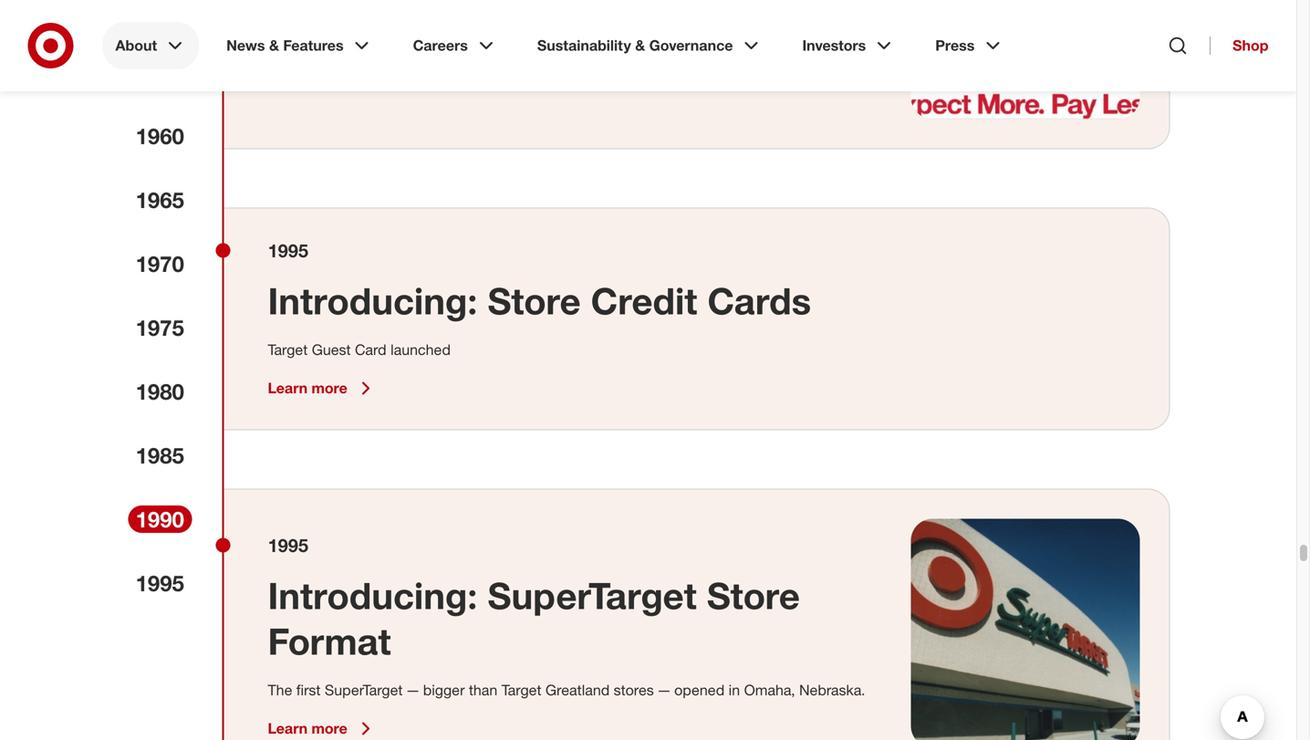 Task type: locate. For each thing, give the bounding box(es) containing it.
target left guest
[[268, 341, 308, 359]]

& for governance
[[636, 37, 646, 54]]

learn down the the
[[268, 720, 308, 738]]

investors link
[[790, 22, 909, 69]]

the
[[268, 682, 292, 700]]

1 vertical spatial learn
[[268, 720, 308, 738]]

learn more button for introducing: store credit cards
[[268, 377, 377, 399]]

target
[[268, 341, 308, 359], [502, 682, 542, 700]]

cards
[[708, 278, 812, 323]]

more
[[312, 379, 348, 397], [312, 720, 348, 738]]

bigger
[[423, 682, 465, 700]]

1995
[[268, 240, 309, 262], [268, 535, 309, 557], [136, 570, 184, 597]]

2 more from the top
[[312, 720, 348, 738]]

introducing: inside button
[[268, 278, 478, 323]]

sustainability & governance link
[[525, 22, 775, 69]]

2 introducing: from the top
[[268, 574, 478, 618]]

supertarget inside introducing: supertarget store format
[[488, 574, 697, 618]]

0 vertical spatial 1995
[[268, 240, 309, 262]]

0 horizontal spatial supertarget
[[325, 682, 403, 700]]

2 learn from the top
[[268, 720, 308, 738]]

governance
[[650, 37, 733, 54]]

shop link
[[1211, 37, 1269, 55]]

— right stores
[[658, 682, 671, 700]]

the first supertarget — bigger than target greatland stores — opened in omaha, nebraska.
[[268, 682, 866, 700]]

supertarget
[[488, 574, 697, 618], [325, 682, 403, 700]]

1 horizontal spatial supertarget
[[488, 574, 697, 618]]

0 vertical spatial supertarget
[[488, 574, 697, 618]]

2 learn more button from the top
[[268, 718, 377, 740]]

0 horizontal spatial target
[[268, 341, 308, 359]]

greatland
[[546, 682, 610, 700]]

introducing: store credit cards button
[[268, 278, 812, 324]]

1 & from the left
[[269, 37, 279, 54]]

learn more button down first
[[268, 718, 377, 740]]

&
[[269, 37, 279, 54], [636, 37, 646, 54]]

1 vertical spatial learn more button
[[268, 718, 377, 740]]

1 vertical spatial supertarget
[[325, 682, 403, 700]]

& left the governance on the top of the page
[[636, 37, 646, 54]]

omaha,
[[745, 682, 796, 700]]

2 & from the left
[[636, 37, 646, 54]]

learn down the target guest card launched
[[268, 379, 308, 397]]

& right news
[[269, 37, 279, 54]]

0 vertical spatial target
[[268, 341, 308, 359]]

— left bigger
[[407, 682, 419, 700]]

0 vertical spatial introducing:
[[268, 278, 478, 323]]

1965 link
[[128, 186, 192, 214]]

1 horizontal spatial store
[[707, 574, 800, 618]]

learn more down guest
[[268, 379, 348, 397]]

opened
[[675, 682, 725, 700]]

1 vertical spatial store
[[707, 574, 800, 618]]

learn more
[[268, 379, 348, 397], [268, 720, 348, 738]]

1 horizontal spatial target
[[502, 682, 542, 700]]

learn
[[268, 379, 308, 397], [268, 720, 308, 738]]

more down first
[[312, 720, 348, 738]]

1 vertical spatial 1995
[[268, 535, 309, 557]]

0 vertical spatial more
[[312, 379, 348, 397]]

1980
[[136, 378, 184, 405]]

1980 link
[[128, 378, 192, 405]]

learn for introducing: supertarget store format
[[268, 720, 308, 738]]

0 vertical spatial learn more button
[[268, 377, 377, 399]]

shop
[[1233, 37, 1269, 54]]

0 vertical spatial learn more
[[268, 379, 348, 397]]

0 horizontal spatial &
[[269, 37, 279, 54]]

launched
[[391, 341, 451, 359]]

learn more for introducing: store credit cards
[[268, 379, 348, 397]]

more down guest
[[312, 379, 348, 397]]

1 vertical spatial introducing:
[[268, 574, 478, 618]]

introducing: inside introducing: supertarget store format
[[268, 574, 478, 618]]

1 horizontal spatial &
[[636, 37, 646, 54]]

1 learn more from the top
[[268, 379, 348, 397]]

introducing: up format
[[268, 574, 478, 618]]

store inside button
[[488, 278, 581, 323]]

learn more button
[[268, 377, 377, 399], [268, 718, 377, 740]]

—
[[407, 682, 419, 700], [658, 682, 671, 700]]

learn more down first
[[268, 720, 348, 738]]

learn more button down guest
[[268, 377, 377, 399]]

0 vertical spatial learn
[[268, 379, 308, 397]]

1 learn more button from the top
[[268, 377, 377, 399]]

0 horizontal spatial store
[[488, 278, 581, 323]]

1 introducing: from the top
[[268, 278, 478, 323]]

2 learn more from the top
[[268, 720, 348, 738]]

1 vertical spatial learn more
[[268, 720, 348, 738]]

news & features link
[[214, 22, 386, 69]]

store
[[488, 278, 581, 323], [707, 574, 800, 618]]

0 vertical spatial store
[[488, 278, 581, 323]]

1965
[[136, 187, 184, 213]]

& for features
[[269, 37, 279, 54]]

2 — from the left
[[658, 682, 671, 700]]

guest
[[312, 341, 351, 359]]

1995 link
[[128, 570, 192, 597]]

introducing: up card
[[268, 278, 478, 323]]

1985
[[136, 442, 184, 469]]

1 vertical spatial target
[[502, 682, 542, 700]]

introducing:
[[268, 278, 478, 323], [268, 574, 478, 618]]

2 vertical spatial 1995
[[136, 570, 184, 597]]

1 horizontal spatial —
[[658, 682, 671, 700]]

1 more from the top
[[312, 379, 348, 397]]

1 vertical spatial more
[[312, 720, 348, 738]]

a large sign on the side of a building image
[[912, 519, 1141, 740]]

stores
[[614, 682, 654, 700]]

0 horizontal spatial —
[[407, 682, 419, 700]]

sustainability
[[538, 37, 632, 54]]

introducing: supertarget store format button
[[268, 573, 868, 664]]

target right than
[[502, 682, 542, 700]]

more for introducing: store credit cards
[[312, 379, 348, 397]]

1 learn from the top
[[268, 379, 308, 397]]



Task type: describe. For each thing, give the bounding box(es) containing it.
sustainability & governance
[[538, 37, 733, 54]]

press
[[936, 37, 975, 54]]

news & features
[[227, 37, 344, 54]]

learn for introducing: store credit cards
[[268, 379, 308, 397]]

1970 link
[[128, 250, 192, 278]]

card
[[355, 341, 387, 359]]

1975 link
[[128, 314, 192, 341]]

about
[[115, 37, 157, 54]]

investors
[[803, 37, 867, 54]]

1970
[[136, 251, 184, 277]]

learn more button for introducing: supertarget store format
[[268, 718, 377, 740]]

introducing: supertarget store format
[[268, 574, 800, 664]]

1985 link
[[128, 442, 192, 469]]

first
[[297, 682, 321, 700]]

nebraska.
[[800, 682, 866, 700]]

1 — from the left
[[407, 682, 419, 700]]

features
[[283, 37, 344, 54]]

1960 link
[[128, 122, 192, 150]]

format
[[268, 619, 391, 664]]

credit
[[591, 278, 698, 323]]

1995 for introducing: store credit cards
[[268, 240, 309, 262]]

learn more for introducing: supertarget store format
[[268, 720, 348, 738]]

news
[[227, 37, 265, 54]]

press link
[[923, 22, 1017, 69]]

1990 link
[[128, 506, 192, 533]]

about link
[[103, 22, 199, 69]]

1995 for introducing: supertarget store format
[[268, 535, 309, 557]]

target guest card launched
[[268, 341, 451, 359]]

than
[[469, 682, 498, 700]]

careers
[[413, 37, 468, 54]]

careers link
[[400, 22, 510, 69]]

1990
[[136, 506, 184, 533]]

in
[[729, 682, 740, 700]]

more for introducing: supertarget store format
[[312, 720, 348, 738]]

introducing: for introducing: supertarget store format
[[268, 574, 478, 618]]

store inside introducing: supertarget store format
[[707, 574, 800, 618]]

introducing: store credit cards
[[268, 278, 812, 323]]

1960
[[136, 123, 184, 149]]

logo, company name image
[[912, 0, 1141, 119]]

1975
[[136, 314, 184, 341]]

introducing: for introducing: store credit cards
[[268, 278, 478, 323]]



Task type: vqa. For each thing, say whether or not it's contained in the screenshot.
Learn more for Introducing: Store Credit Cards
yes



